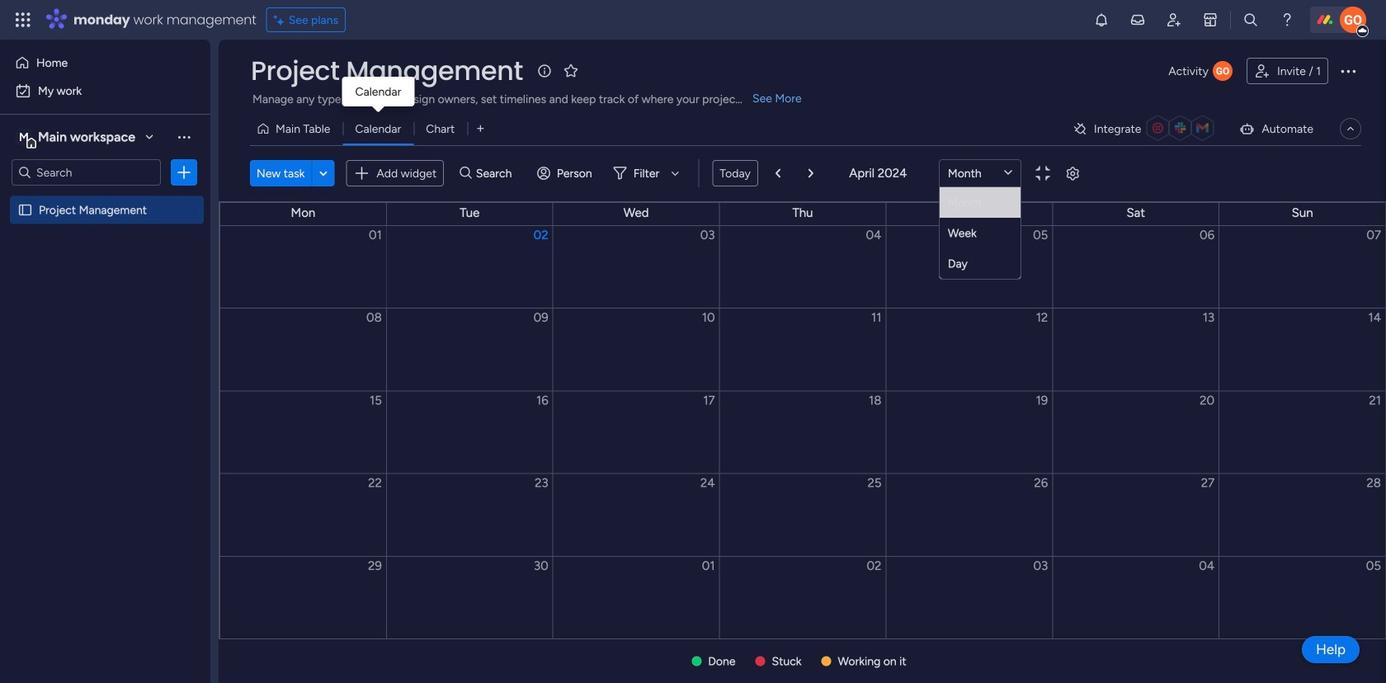 Task type: vqa. For each thing, say whether or not it's contained in the screenshot.
Update feed image
yes



Task type: locate. For each thing, give the bounding box(es) containing it.
add to favorites image
[[563, 62, 579, 79]]

notifications image
[[1094, 12, 1110, 28]]

see plans image
[[274, 11, 289, 29]]

help image
[[1280, 12, 1296, 28]]

workspace options image
[[176, 129, 192, 145]]

update feed image
[[1130, 12, 1147, 28]]

angle down image
[[320, 167, 328, 180]]

list box
[[940, 187, 1021, 279], [0, 193, 211, 447]]

invite members image
[[1166, 12, 1183, 28]]

collapse board header image
[[1345, 122, 1358, 135]]

None field
[[247, 54, 527, 88], [940, 160, 957, 187], [247, 54, 527, 88], [940, 160, 957, 187]]

list arrow image
[[809, 168, 814, 179]]

arrow down image
[[666, 163, 685, 183]]

add view image
[[477, 123, 484, 135]]

public board image
[[17, 202, 33, 218]]

workspace image
[[16, 128, 32, 146]]

option
[[10, 50, 201, 76], [10, 78, 201, 104], [0, 195, 211, 199]]



Task type: describe. For each thing, give the bounding box(es) containing it.
workspace selection element
[[16, 127, 138, 149]]

options image
[[1339, 61, 1359, 81]]

options image
[[176, 164, 192, 181]]

2 vertical spatial option
[[0, 195, 211, 199]]

Search field
[[472, 162, 522, 185]]

board activity image
[[1213, 61, 1233, 81]]

gary orlando image
[[1341, 7, 1367, 33]]

select product image
[[15, 12, 31, 28]]

show board description image
[[535, 63, 555, 79]]

list arrow image
[[776, 168, 781, 179]]

0 vertical spatial option
[[10, 50, 201, 76]]

monday marketplace image
[[1203, 12, 1219, 28]]

1 horizontal spatial list box
[[940, 187, 1021, 279]]

search everything image
[[1243, 12, 1260, 28]]

Search in workspace field
[[35, 163, 138, 182]]

1 vertical spatial option
[[10, 78, 201, 104]]

v2 search image
[[460, 164, 472, 183]]

0 horizontal spatial list box
[[0, 193, 211, 447]]



